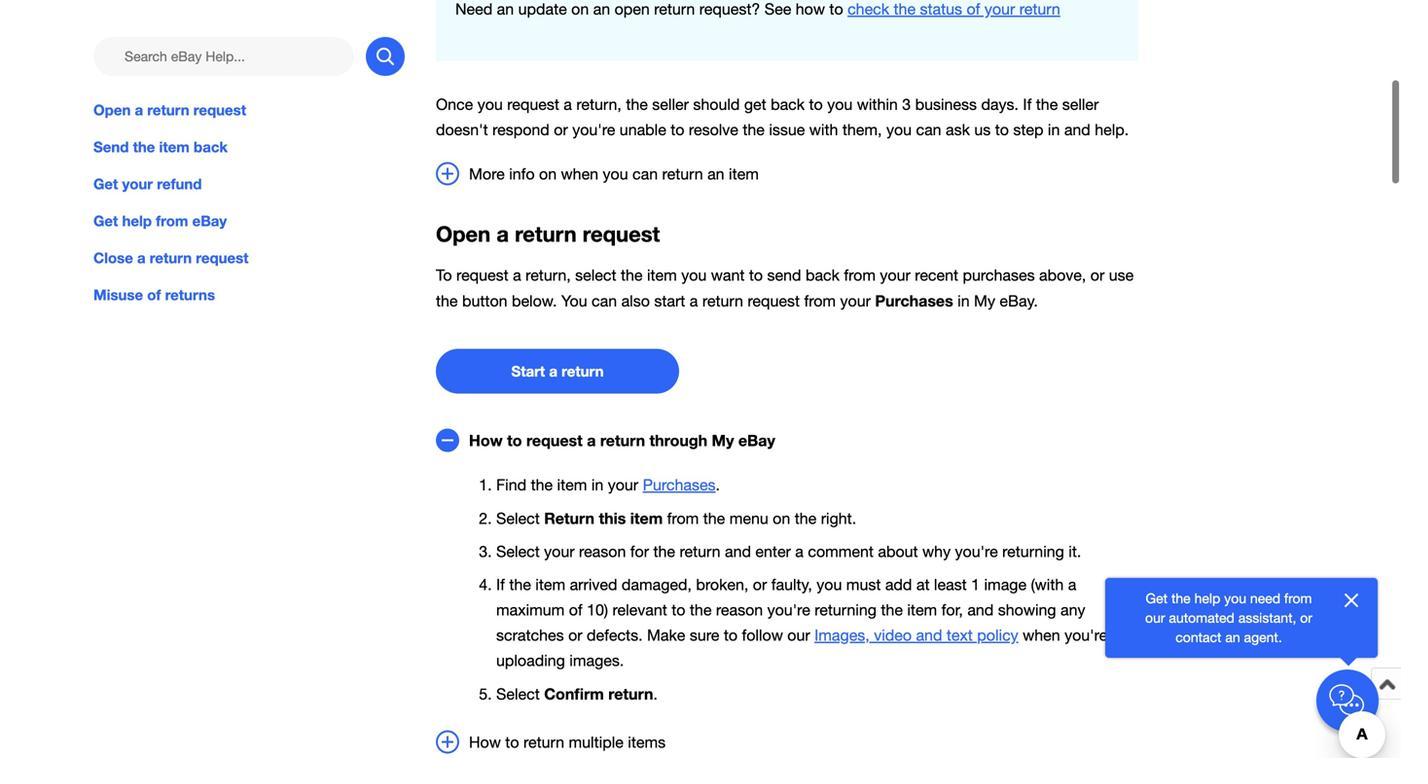 Task type: describe. For each thing, give the bounding box(es) containing it.
a up send the item back
[[135, 101, 143, 119]]

the up step at the top of page
[[1036, 95, 1058, 113]]

the left menu on the right bottom of page
[[703, 509, 725, 527]]

ebay inside 'dropdown button'
[[738, 431, 775, 450]]

Search eBay Help... text field
[[93, 37, 354, 76]]

get the help you need from our automated assistant, or contact an agent.
[[1145, 590, 1313, 645]]

send
[[93, 138, 129, 156]]

you're inside once you request a return, the seller should get back to you within 3 business days. if the seller doesn't respond or you're unable to resolve the issue with them, you can ask us to step in and help.
[[572, 121, 615, 139]]

uploading
[[496, 651, 565, 669]]

to inside to request a return, select the item you want to send back from your recent purchases above, or use the button below. you can also start a return request from your
[[749, 266, 763, 284]]

return down info
[[515, 221, 577, 247]]

a right start on the left
[[549, 362, 558, 380]]

the down to
[[436, 292, 458, 310]]

how for how to request a return through my ebay
[[469, 431, 503, 450]]

defects.
[[587, 626, 643, 644]]

want
[[711, 266, 745, 284]]

it.
[[1069, 542, 1082, 560]]

item inside dropdown button
[[729, 165, 759, 183]]

if the item arrived damaged, broken, or faulty, you must add at least 1 image (with a maximum of 10) relevant to the reason you're returning the item for, and showing any scratches or defects. make sure to follow our
[[496, 576, 1086, 644]]

0 horizontal spatial ebay
[[192, 212, 227, 230]]

can inside more info on when you can return an item dropdown button
[[633, 165, 658, 183]]

return inside 'dropdown button'
[[600, 431, 645, 450]]

start a return link
[[436, 349, 679, 394]]

the up video at the bottom of page
[[881, 601, 903, 619]]

refund
[[157, 175, 202, 193]]

more
[[469, 165, 505, 183]]

to right us
[[995, 121, 1009, 139]]

to inside 'dropdown button'
[[507, 431, 522, 450]]

start
[[654, 292, 685, 310]]

arrived
[[570, 576, 617, 594]]

faulty,
[[771, 576, 812, 594]]

once you request a return, the seller should get back to you within 3 business days. if the seller doesn't respond or you're unable to resolve the issue with them, you can ask us to step in and help.
[[436, 95, 1129, 139]]

my inside purchases in my ebay.
[[974, 292, 996, 310]]

misuse of returns link
[[93, 284, 405, 306]]

from inside select return this item from the menu on the right.
[[667, 509, 699, 527]]

comment
[[808, 542, 874, 560]]

select
[[575, 266, 617, 284]]

and down menu on the right bottom of page
[[725, 542, 751, 560]]

business
[[915, 95, 977, 113]]

the up maximum
[[509, 576, 531, 594]]

any
[[1061, 601, 1086, 619]]

issue
[[769, 121, 805, 139]]

recent
[[915, 266, 959, 284]]

doesn't
[[436, 121, 488, 139]]

start
[[511, 362, 545, 380]]

select for confirm
[[496, 685, 540, 703]]

send the item back link
[[93, 136, 405, 158]]

you
[[561, 292, 587, 310]]

select return this item from the menu on the right.
[[496, 509, 857, 527]]

relevant
[[613, 601, 667, 619]]

close a return request link
[[93, 247, 405, 269]]

select confirm return .
[[496, 685, 658, 703]]

reason inside if the item arrived damaged, broken, or faulty, you must add at least 1 image (with a maximum of 10) relevant to the reason you're returning the item for, and showing any scratches or defects. make sure to follow our
[[716, 601, 763, 619]]

the right for
[[653, 542, 675, 560]]

1 vertical spatial back
[[194, 138, 228, 156]]

sure
[[690, 626, 720, 644]]

in inside once you request a return, the seller should get back to you within 3 business days. if the seller doesn't respond or you're unable to resolve the issue with them, you can ask us to step in and help.
[[1048, 121, 1060, 139]]

above,
[[1039, 266, 1086, 284]]

10)
[[587, 601, 608, 619]]

1 horizontal spatial returning
[[1002, 542, 1064, 560]]

help inside get the help you need from our automated assistant, or contact an agent.
[[1195, 590, 1221, 606]]

request inside once you request a return, the seller should get back to you within 3 business days. if the seller doesn't respond or you're unable to resolve the issue with them, you can ask us to step in and help.
[[507, 95, 559, 113]]

to right unable
[[671, 121, 685, 139]]

0 horizontal spatial purchases
[[643, 476, 716, 494]]

broken,
[[696, 576, 749, 594]]

send the item back
[[93, 138, 228, 156]]

a inside once you request a return, the seller should get back to you within 3 business days. if the seller doesn't respond or you're unable to resolve the issue with them, you can ask us to step in and help.
[[564, 95, 572, 113]]

request up the button
[[456, 266, 509, 284]]

add
[[885, 576, 912, 594]]

purchases link
[[643, 476, 716, 494]]

return down resolve at the top of the page
[[662, 165, 703, 183]]

misuse
[[93, 286, 143, 304]]

select for your
[[496, 542, 540, 560]]

follow
[[742, 626, 783, 644]]

about
[[878, 542, 918, 560]]

item up for
[[630, 509, 663, 527]]

of inside 'link'
[[147, 286, 161, 304]]

or inside once you request a return, the seller should get back to you within 3 business days. if the seller doesn't respond or you're unable to resolve the issue with them, you can ask us to step in and help.
[[554, 121, 568, 139]]

text
[[947, 626, 973, 644]]

confirm
[[544, 685, 604, 703]]

item up return
[[557, 476, 587, 494]]

video
[[874, 626, 912, 644]]

how to request a return through my ebay button
[[436, 429, 1139, 453]]

you right once
[[478, 95, 503, 113]]

button
[[462, 292, 508, 310]]

images, video and text policy link
[[815, 626, 1019, 644]]

1 vertical spatial open
[[436, 221, 491, 247]]

and inside once you request a return, the seller should get back to you within 3 business days. if the seller doesn't respond or you're unable to resolve the issue with them, you can ask us to step in and help.
[[1064, 121, 1091, 139]]

an inside dropdown button
[[708, 165, 725, 183]]

item up refund
[[159, 138, 190, 156]]

of inside if the item arrived damaged, broken, or faulty, you must add at least 1 image (with a maximum of 10) relevant to the reason you're returning the item for, and showing any scratches or defects. make sure to follow our
[[569, 601, 583, 619]]

for
[[630, 542, 649, 560]]

automated
[[1169, 610, 1235, 626]]

or inside get the help you need from our automated assistant, or contact an agent.
[[1300, 610, 1313, 626]]

to inside dropdown button
[[505, 733, 519, 751]]

open a return request link
[[93, 99, 405, 121]]

a right start
[[690, 292, 698, 310]]

return left multiple
[[524, 733, 565, 751]]

scratches
[[496, 626, 564, 644]]

or left faulty,
[[753, 576, 767, 594]]

1 vertical spatial open a return request
[[436, 221, 660, 247]]

agent.
[[1244, 629, 1282, 645]]

you up with
[[827, 95, 853, 113]]

items
[[628, 733, 666, 751]]

and left text
[[916, 626, 942, 644]]

how to return multiple items
[[469, 733, 666, 751]]

unable
[[620, 121, 666, 139]]

misuse of returns
[[93, 286, 215, 304]]

days.
[[981, 95, 1019, 113]]

can inside to request a return, select the item you want to send back from your recent purchases above, or use the button below. you can also start a return request from your
[[592, 292, 617, 310]]

close
[[93, 249, 133, 267]]

. inside select confirm return .
[[653, 685, 658, 703]]

once
[[436, 95, 473, 113]]

0 vertical spatial reason
[[579, 542, 626, 560]]

contact
[[1176, 629, 1222, 645]]

can inside once you request a return, the seller should get back to you within 3 business days. if the seller doesn't respond or you're unable to resolve the issue with them, you can ask us to step in and help.
[[916, 121, 942, 139]]

send
[[767, 266, 801, 284]]

start a return
[[511, 362, 604, 380]]

our inside get the help you need from our automated assistant, or contact an agent.
[[1145, 610, 1165, 626]]

select your reason for the return and enter a comment about why you're returning it.
[[496, 542, 1082, 560]]

0 horizontal spatial in
[[592, 476, 604, 494]]

return
[[544, 509, 595, 527]]

get help from ebay
[[93, 212, 227, 230]]

request down send
[[748, 292, 800, 310]]

you inside dropdown button
[[603, 165, 628, 183]]

you inside get the help you need from our automated assistant, or contact an agent.
[[1224, 590, 1247, 606]]

image
[[984, 576, 1027, 594]]

request inside how to request a return through my ebay 'dropdown button'
[[526, 431, 583, 450]]

return, inside to request a return, select the item you want to send back from your recent purchases above, or use the button below. you can also start a return request from your
[[526, 266, 571, 284]]

item up maximum
[[536, 576, 566, 594]]

item inside to request a return, select the item you want to send back from your recent purchases above, or use the button below. you can also start a return request from your
[[647, 266, 677, 284]]

2 seller from the left
[[1062, 95, 1099, 113]]

get your refund
[[93, 175, 202, 193]]

right.
[[821, 509, 857, 527]]

with
[[809, 121, 838, 139]]

to
[[436, 266, 452, 284]]

return up broken,
[[680, 542, 721, 560]]



Task type: locate. For each thing, give the bounding box(es) containing it.
get help from ebay link
[[93, 210, 405, 232]]

request up send the item back link
[[193, 101, 246, 119]]

can left ask
[[916, 121, 942, 139]]

2 horizontal spatial in
[[1048, 121, 1060, 139]]

or right respond
[[554, 121, 568, 139]]

more info on when you can return an item
[[469, 165, 759, 183]]

the up "also"
[[621, 266, 643, 284]]

2 vertical spatial can
[[592, 292, 617, 310]]

0 horizontal spatial reason
[[579, 542, 626, 560]]

on inside select return this item from the menu on the right.
[[773, 509, 790, 527]]

returning up (with
[[1002, 542, 1064, 560]]

0 vertical spatial on
[[539, 165, 557, 183]]

0 vertical spatial if
[[1023, 95, 1032, 113]]

a up below.
[[513, 266, 521, 284]]

1 vertical spatial an
[[1226, 629, 1240, 645]]

2 vertical spatial get
[[1146, 590, 1168, 606]]

open
[[93, 101, 131, 119], [436, 221, 491, 247]]

enter
[[756, 542, 791, 560]]

the right find
[[531, 476, 553, 494]]

when inside dropdown button
[[561, 165, 599, 183]]

on right menu on the right bottom of page
[[773, 509, 790, 527]]

get down send
[[93, 175, 118, 193]]

below.
[[512, 292, 557, 310]]

0 vertical spatial in
[[1048, 121, 1060, 139]]

returning inside if the item arrived damaged, broken, or faulty, you must add at least 1 image (with a maximum of 10) relevant to the reason you're returning the item for, and showing any scratches or defects. make sure to follow our
[[815, 601, 877, 619]]

an down resolve at the top of the page
[[708, 165, 725, 183]]

return down the get help from ebay
[[150, 249, 192, 267]]

2 vertical spatial in
[[592, 476, 604, 494]]

0 horizontal spatial open
[[93, 101, 131, 119]]

seller
[[652, 95, 689, 113], [1062, 95, 1099, 113]]

resolve
[[689, 121, 739, 139]]

and
[[1064, 121, 1091, 139], [725, 542, 751, 560], [968, 601, 994, 619], [916, 626, 942, 644]]

0 vertical spatial an
[[708, 165, 725, 183]]

for,
[[942, 601, 963, 619]]

get for get your refund
[[93, 175, 118, 193]]

ebay right through
[[738, 431, 775, 450]]

use
[[1109, 266, 1134, 284]]

a up find the item in your purchases .
[[587, 431, 596, 450]]

or inside to request a return, select the item you want to send back from your recent purchases above, or use the button below. you can also start a return request from your
[[1091, 266, 1105, 284]]

purchases down recent
[[875, 291, 953, 310]]

help
[[122, 212, 152, 230], [1195, 590, 1221, 606]]

help down get your refund on the top
[[122, 212, 152, 230]]

request inside close a return request link
[[196, 249, 249, 267]]

2 vertical spatial back
[[806, 266, 840, 284]]

get inside 'link'
[[93, 175, 118, 193]]

. up items
[[653, 685, 658, 703]]

open up to
[[436, 221, 491, 247]]

a
[[564, 95, 572, 113], [135, 101, 143, 119], [497, 221, 509, 247], [137, 249, 146, 267], [513, 266, 521, 284], [690, 292, 698, 310], [549, 362, 558, 380], [587, 431, 596, 450], [795, 542, 804, 560], [1068, 576, 1077, 594]]

.
[[716, 476, 720, 494], [653, 685, 658, 703]]

if inside if the item arrived damaged, broken, or faulty, you must add at least 1 image (with a maximum of 10) relevant to the reason you're returning the item for, and showing any scratches or defects. make sure to follow our
[[496, 576, 505, 594]]

also
[[621, 292, 650, 310]]

select down uploading
[[496, 685, 540, 703]]

a right the enter at the bottom right of page
[[795, 542, 804, 560]]

1 horizontal spatial ebay
[[738, 431, 775, 450]]

get
[[744, 95, 767, 113]]

should
[[693, 95, 740, 113]]

back inside once you request a return, the seller should get back to you within 3 business days. if the seller doesn't respond or you're unable to resolve the issue with them, you can ask us to step in and help.
[[771, 95, 805, 113]]

0 vertical spatial of
[[147, 286, 161, 304]]

when
[[561, 165, 599, 183], [1023, 626, 1060, 644]]

or up images.
[[568, 626, 583, 644]]

2 select from the top
[[496, 542, 540, 560]]

0 vertical spatial select
[[496, 509, 540, 527]]

more info on when you can return an item button
[[436, 162, 1139, 186]]

1 vertical spatial in
[[958, 292, 970, 310]]

how inside how to request a return through my ebay 'dropdown button'
[[469, 431, 503, 450]]

you left want
[[681, 266, 707, 284]]

returns
[[165, 286, 215, 304]]

0 vertical spatial get
[[93, 175, 118, 193]]

when right info
[[561, 165, 599, 183]]

the inside get the help you need from our automated assistant, or contact an agent.
[[1172, 590, 1191, 606]]

of right the misuse
[[147, 286, 161, 304]]

0 horizontal spatial return,
[[526, 266, 571, 284]]

from
[[156, 212, 188, 230], [844, 266, 876, 284], [804, 292, 836, 310], [667, 509, 699, 527], [1284, 590, 1312, 606]]

damaged,
[[622, 576, 692, 594]]

1 horizontal spatial .
[[716, 476, 720, 494]]

return, inside once you request a return, the seller should get back to you within 3 business days. if the seller doesn't respond or you're unable to resolve the issue with them, you can ask us to step in and help.
[[576, 95, 622, 113]]

1 horizontal spatial purchases
[[875, 291, 953, 310]]

0 vertical spatial help
[[122, 212, 152, 230]]

you down unable
[[603, 165, 628, 183]]

0 horizontal spatial an
[[708, 165, 725, 183]]

1 horizontal spatial on
[[773, 509, 790, 527]]

help up automated
[[1195, 590, 1221, 606]]

to up make
[[672, 601, 686, 619]]

my inside 'dropdown button'
[[712, 431, 734, 450]]

purchases up select return this item from the menu on the right.
[[643, 476, 716, 494]]

0 horizontal spatial if
[[496, 576, 505, 594]]

help.
[[1095, 121, 1129, 139]]

make
[[647, 626, 686, 644]]

a inside if the item arrived damaged, broken, or faulty, you must add at least 1 image (with a maximum of 10) relevant to the reason you're returning the item for, and showing any scratches or defects. make sure to follow our
[[1068, 576, 1077, 594]]

ask
[[946, 121, 970, 139]]

return, up unable
[[576, 95, 622, 113]]

0 vertical spatial how
[[469, 431, 503, 450]]

get the help you need from our automated assistant, or contact an agent. tooltip
[[1137, 589, 1322, 647]]

you're inside when you're uploading images.
[[1065, 626, 1108, 644]]

a up more info on when you can return an item at the top of page
[[564, 95, 572, 113]]

0 vertical spatial .
[[716, 476, 720, 494]]

1 horizontal spatial open a return request
[[436, 221, 660, 247]]

your inside 'link'
[[122, 175, 153, 193]]

0 vertical spatial can
[[916, 121, 942, 139]]

our left automated
[[1145, 610, 1165, 626]]

1 vertical spatial purchases
[[643, 476, 716, 494]]

0 vertical spatial open a return request
[[93, 101, 246, 119]]

from inside get the help you need from our automated assistant, or contact an agent.
[[1284, 590, 1312, 606]]

1 vertical spatial select
[[496, 542, 540, 560]]

need
[[1250, 590, 1281, 606]]

1 vertical spatial on
[[773, 509, 790, 527]]

you're down faulty,
[[767, 601, 810, 619]]

1 vertical spatial reason
[[716, 601, 763, 619]]

1 vertical spatial if
[[496, 576, 505, 594]]

2 vertical spatial select
[[496, 685, 540, 703]]

the right send
[[133, 138, 155, 156]]

select down find
[[496, 509, 540, 527]]

if up step at the top of page
[[1023, 95, 1032, 113]]

1 horizontal spatial seller
[[1062, 95, 1099, 113]]

return up send the item back
[[147, 101, 189, 119]]

back right send
[[806, 266, 840, 284]]

return down want
[[702, 292, 743, 310]]

our inside if the item arrived damaged, broken, or faulty, you must add at least 1 image (with a maximum of 10) relevant to the reason you're returning the item for, and showing any scratches or defects. make sure to follow our
[[788, 626, 810, 644]]

1 horizontal spatial help
[[1195, 590, 1221, 606]]

reason
[[579, 542, 626, 560], [716, 601, 763, 619]]

of
[[147, 286, 161, 304], [569, 601, 583, 619]]

0 horizontal spatial open a return request
[[93, 101, 246, 119]]

if inside once you request a return, the seller should get back to you within 3 business days. if the seller doesn't respond or you're unable to resolve the issue with them, you can ask us to step in and help.
[[1023, 95, 1032, 113]]

to right sure
[[724, 626, 738, 644]]

1 horizontal spatial our
[[1145, 610, 1165, 626]]

purchases in my ebay.
[[875, 291, 1038, 310]]

when inside when you're uploading images.
[[1023, 626, 1060, 644]]

3 select from the top
[[496, 685, 540, 703]]

returning up images,
[[815, 601, 877, 619]]

1 vertical spatial ebay
[[738, 431, 775, 450]]

if up maximum
[[496, 576, 505, 594]]

1 vertical spatial return,
[[526, 266, 571, 284]]

images.
[[570, 651, 624, 669]]

find the item in your purchases .
[[496, 476, 720, 494]]

1 how from the top
[[469, 431, 503, 450]]

0 horizontal spatial of
[[147, 286, 161, 304]]

0 horizontal spatial help
[[122, 212, 152, 230]]

step
[[1013, 121, 1044, 139]]

a right close
[[137, 249, 146, 267]]

1 select from the top
[[496, 509, 540, 527]]

1 vertical spatial of
[[569, 601, 583, 619]]

return
[[147, 101, 189, 119], [662, 165, 703, 183], [515, 221, 577, 247], [150, 249, 192, 267], [702, 292, 743, 310], [562, 362, 604, 380], [600, 431, 645, 450], [680, 542, 721, 560], [608, 685, 653, 703], [524, 733, 565, 751]]

an inside get the help you need from our automated assistant, or contact an agent.
[[1226, 629, 1240, 645]]

ebay
[[192, 212, 227, 230], [738, 431, 775, 450]]

assistant,
[[1239, 610, 1297, 626]]

1 horizontal spatial if
[[1023, 95, 1032, 113]]

to right want
[[749, 266, 763, 284]]

to up with
[[809, 95, 823, 113]]

1 vertical spatial get
[[93, 212, 118, 230]]

0 horizontal spatial can
[[592, 292, 617, 310]]

select inside select confirm return .
[[496, 685, 540, 703]]

info
[[509, 165, 535, 183]]

open up send
[[93, 101, 131, 119]]

1 horizontal spatial can
[[633, 165, 658, 183]]

in right step at the top of page
[[1048, 121, 1060, 139]]

1 vertical spatial how
[[469, 733, 501, 751]]

maximum
[[496, 601, 565, 619]]

images, video and text policy
[[815, 626, 1019, 644]]

0 horizontal spatial .
[[653, 685, 658, 703]]

ebay.
[[1000, 292, 1038, 310]]

2 horizontal spatial can
[[916, 121, 942, 139]]

select for return
[[496, 509, 540, 527]]

back inside to request a return, select the item you want to send back from your recent purchases above, or use the button below. you can also start a return request from your
[[806, 266, 840, 284]]

request up respond
[[507, 95, 559, 113]]

respond
[[493, 121, 550, 139]]

you
[[478, 95, 503, 113], [827, 95, 853, 113], [886, 121, 912, 139], [603, 165, 628, 183], [681, 266, 707, 284], [817, 576, 842, 594], [1224, 590, 1247, 606]]

1 vertical spatial can
[[633, 165, 658, 183]]

0 horizontal spatial on
[[539, 165, 557, 183]]

return, up below.
[[526, 266, 571, 284]]

if
[[1023, 95, 1032, 113], [496, 576, 505, 594]]

get up close
[[93, 212, 118, 230]]

1 seller from the left
[[652, 95, 689, 113]]

1 vertical spatial when
[[1023, 626, 1060, 644]]

how down uploading
[[469, 733, 501, 751]]

in down recent
[[958, 292, 970, 310]]

the up automated
[[1172, 590, 1191, 606]]

the up unable
[[626, 95, 648, 113]]

0 vertical spatial my
[[974, 292, 996, 310]]

a right (with
[[1068, 576, 1077, 594]]

the left right.
[[795, 509, 817, 527]]

back
[[771, 95, 805, 113], [194, 138, 228, 156], [806, 266, 840, 284]]

you're up 1 on the bottom of the page
[[955, 542, 998, 560]]

returning
[[1002, 542, 1064, 560], [815, 601, 877, 619]]

0 horizontal spatial my
[[712, 431, 734, 450]]

reason down broken,
[[716, 601, 763, 619]]

0 horizontal spatial seller
[[652, 95, 689, 113]]

ebay down refund
[[192, 212, 227, 230]]

you're
[[572, 121, 615, 139], [955, 542, 998, 560], [767, 601, 810, 619], [1065, 626, 1108, 644]]

open a return request up send the item back
[[93, 101, 246, 119]]

you're up more info on when you can return an item at the top of page
[[572, 121, 615, 139]]

0 horizontal spatial returning
[[815, 601, 877, 619]]

how
[[469, 431, 503, 450], [469, 733, 501, 751]]

close a return request
[[93, 249, 249, 267]]

images,
[[815, 626, 870, 644]]

back up issue
[[771, 95, 805, 113]]

0 vertical spatial ebay
[[192, 212, 227, 230]]

request
[[507, 95, 559, 113], [193, 101, 246, 119], [583, 221, 660, 247], [196, 249, 249, 267], [456, 266, 509, 284], [748, 292, 800, 310], [526, 431, 583, 450]]

0 vertical spatial return,
[[576, 95, 622, 113]]

1 horizontal spatial of
[[569, 601, 583, 619]]

open inside open a return request link
[[93, 101, 131, 119]]

you down 3
[[886, 121, 912, 139]]

reason up "arrived"
[[579, 542, 626, 560]]

return inside to request a return, select the item you want to send back from your recent purchases above, or use the button below. you can also start a return request from your
[[702, 292, 743, 310]]

back up refund
[[194, 138, 228, 156]]

you left need
[[1224, 590, 1247, 606]]

return right start on the left
[[562, 362, 604, 380]]

must
[[846, 576, 881, 594]]

the up sure
[[690, 601, 712, 619]]

a inside 'dropdown button'
[[587, 431, 596, 450]]

item down 'at' on the bottom
[[907, 601, 937, 619]]

how to request a return through my ebay
[[469, 431, 775, 450]]

and left help.
[[1064, 121, 1091, 139]]

1 horizontal spatial in
[[958, 292, 970, 310]]

the down get
[[743, 121, 765, 139]]

a down more
[[497, 221, 509, 247]]

to down select confirm return .
[[505, 733, 519, 751]]

seller up help.
[[1062, 95, 1099, 113]]

1 horizontal spatial return,
[[576, 95, 622, 113]]

1
[[971, 576, 980, 594]]

0 vertical spatial returning
[[1002, 542, 1064, 560]]

on
[[539, 165, 557, 183], [773, 509, 790, 527]]

of left 10)
[[569, 601, 583, 619]]

in inside purchases in my ebay.
[[958, 292, 970, 310]]

get for get the help you need from our automated assistant, or contact an agent.
[[1146, 590, 1168, 606]]

0 horizontal spatial when
[[561, 165, 599, 183]]

in up this
[[592, 476, 604, 494]]

to request a return, select the item you want to send back from your recent purchases above, or use the button below. you can also start a return request from your
[[436, 266, 1134, 310]]

and down 1 on the bottom of the page
[[968, 601, 994, 619]]

menu
[[730, 509, 769, 527]]

0 vertical spatial when
[[561, 165, 599, 183]]

get inside get the help you need from our automated assistant, or contact an agent.
[[1146, 590, 1168, 606]]

your
[[122, 175, 153, 193], [880, 266, 911, 284], [840, 292, 871, 310], [608, 476, 639, 494], [544, 542, 575, 560]]

our right follow
[[788, 626, 810, 644]]

find
[[496, 476, 527, 494]]

you're inside if the item arrived damaged, broken, or faulty, you must add at least 1 image (with a maximum of 10) relevant to the reason you're returning the item for, and showing any scratches or defects. make sure to follow our
[[767, 601, 810, 619]]

select inside select return this item from the menu on the right.
[[496, 509, 540, 527]]

get for get help from ebay
[[93, 212, 118, 230]]

you left must in the right of the page
[[817, 576, 842, 594]]

(with
[[1031, 576, 1064, 594]]

1 horizontal spatial my
[[974, 292, 996, 310]]

return up find the item in your purchases .
[[600, 431, 645, 450]]

request up select
[[583, 221, 660, 247]]

and inside if the item arrived damaged, broken, or faulty, you must add at least 1 image (with a maximum of 10) relevant to the reason you're returning the item for, and showing any scratches or defects. make sure to follow our
[[968, 601, 994, 619]]

how inside how to return multiple items dropdown button
[[469, 733, 501, 751]]

0 horizontal spatial our
[[788, 626, 810, 644]]

1 vertical spatial help
[[1195, 590, 1221, 606]]

request inside open a return request link
[[193, 101, 246, 119]]

0 vertical spatial purchases
[[875, 291, 953, 310]]

us
[[974, 121, 991, 139]]

an
[[708, 165, 725, 183], [1226, 629, 1240, 645]]

1 horizontal spatial open
[[436, 221, 491, 247]]

purchases
[[963, 266, 1035, 284]]

through
[[650, 431, 708, 450]]

this
[[599, 509, 626, 527]]

on inside dropdown button
[[539, 165, 557, 183]]

you inside to request a return, select the item you want to send back from your recent purchases above, or use the button below. you can also start a return request from your
[[681, 266, 707, 284]]

1 horizontal spatial reason
[[716, 601, 763, 619]]

1 horizontal spatial when
[[1023, 626, 1060, 644]]

1 vertical spatial my
[[712, 431, 734, 450]]

seller up unable
[[652, 95, 689, 113]]

when you're uploading images.
[[496, 626, 1108, 669]]

0 vertical spatial open
[[93, 101, 131, 119]]

how for how to return multiple items
[[469, 733, 501, 751]]

get your refund link
[[93, 173, 405, 195]]

3
[[902, 95, 911, 113]]

item up start
[[647, 266, 677, 284]]

return down images.
[[608, 685, 653, 703]]

least
[[934, 576, 967, 594]]

you inside if the item arrived damaged, broken, or faulty, you must add at least 1 image (with a maximum of 10) relevant to the reason you're returning the item for, and showing any scratches or defects. make sure to follow our
[[817, 576, 842, 594]]

multiple
[[569, 733, 624, 751]]

2 how from the top
[[469, 733, 501, 751]]

1 vertical spatial returning
[[815, 601, 877, 619]]

item down resolve at the top of the page
[[729, 165, 759, 183]]

1 horizontal spatial an
[[1226, 629, 1240, 645]]

1 vertical spatial .
[[653, 685, 658, 703]]

0 vertical spatial back
[[771, 95, 805, 113]]

request down 'get help from ebay' link
[[196, 249, 249, 267]]

or left use
[[1091, 266, 1105, 284]]



Task type: vqa. For each thing, say whether or not it's contained in the screenshot.
"for,"
yes



